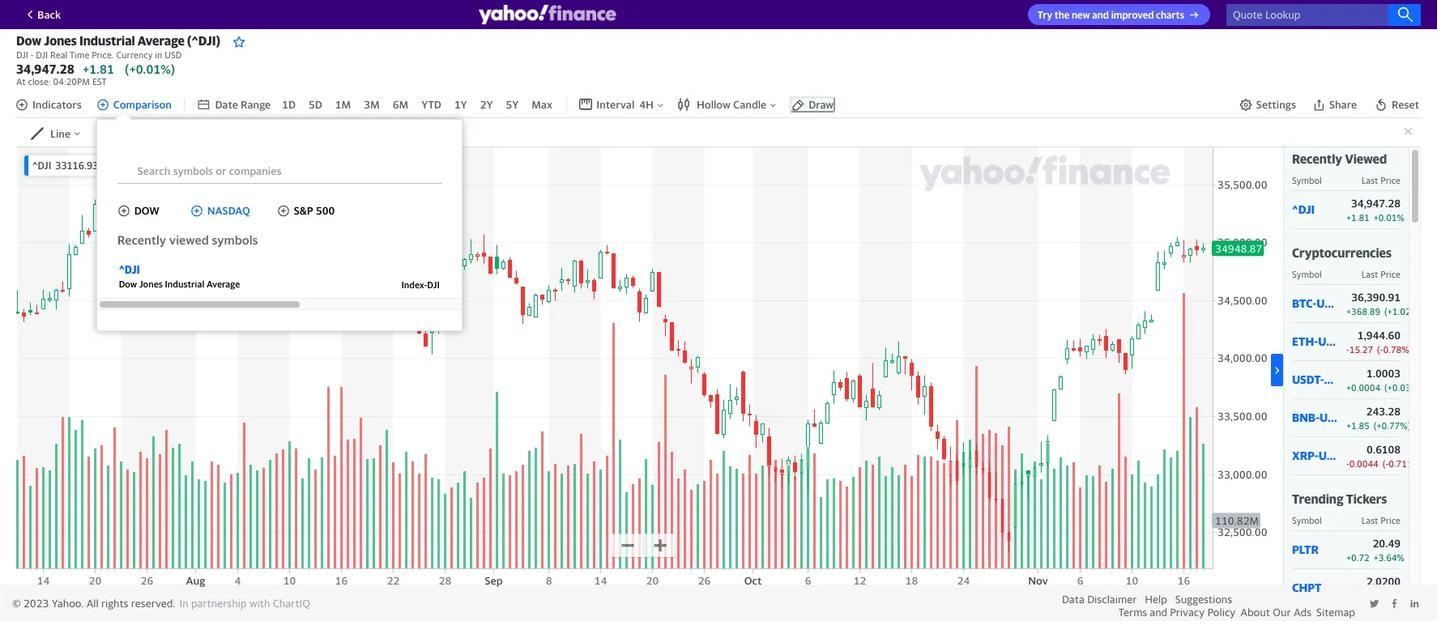 Task type: describe. For each thing, give the bounding box(es) containing it.
nasdaq button
[[189, 201, 252, 220]]

dow button
[[116, 201, 161, 220]]

trending tickers
[[1292, 492, 1387, 506]]

with
[[249, 597, 270, 610]]

symbol for trending tickers
[[1292, 515, 1322, 526]]

(+0.01%) at close:  04:20pm est
[[16, 62, 175, 87]]

- for eth-usd
[[1347, 344, 1350, 355]]

price for recently viewed
[[1381, 175, 1401, 185]]

last price for trending tickers
[[1362, 515, 1401, 526]]

bnb-usd
[[1292, 411, 1342, 425]]

back button
[[16, 5, 67, 25]]

average inside ^dji dow jones industrial average
[[207, 279, 240, 289]]

0 vertical spatial industrial
[[79, 33, 135, 48]]

improved
[[1111, 9, 1154, 21]]

+368.89
[[1347, 306, 1381, 317]]

range
[[241, 98, 271, 111]]

help
[[1145, 593, 1167, 606]]

data
[[1062, 593, 1085, 606]]

xrp-usd
[[1292, 449, 1341, 463]]

pltr
[[1292, 543, 1319, 557]]

5d button
[[307, 96, 324, 113]]

data disclaimer link
[[1062, 593, 1137, 606]]

symbol for recently viewed
[[1292, 175, 1322, 185]]

usdt-usd
[[1292, 373, 1347, 387]]

+1.81 for 34,947.28 +1.81 +0.01%
[[1347, 212, 1370, 223]]

btc-usd
[[1292, 297, 1339, 310]]

243.28 +1.85 (+0.77%)
[[1347, 405, 1411, 431]]

2.0200 -1.1100 -35.46%
[[1347, 575, 1417, 601]]

33116.93
[[55, 159, 98, 172]]

reserved.
[[131, 597, 175, 610]]

dji inside 'chart toolbar' toolbar
[[427, 280, 440, 290]]

xrp-
[[1292, 449, 1319, 463]]

real
[[50, 49, 67, 60]]

(- for xrp-usd
[[1383, 458, 1389, 469]]

1,944.60
[[1358, 329, 1401, 342]]

privacy policy link
[[1170, 606, 1236, 619]]

index-dji
[[401, 280, 440, 290]]

suggestions link
[[1175, 593, 1232, 606]]

ads
[[1294, 606, 1312, 619]]

settings
[[1256, 98, 1296, 111]]

1.0003 +0.0004 (+0.0358%)
[[1347, 367, 1432, 393]]

line button
[[31, 127, 82, 140]]

share button
[[1311, 96, 1359, 113]]

- right follow on twitter image in the right bottom of the page
[[1383, 590, 1386, 601]]

0.0044
[[1350, 458, 1379, 469]]

about our ads link
[[1241, 606, 1312, 619]]

in
[[155, 49, 162, 60]]

chart toolbar toolbar
[[15, 90, 1421, 331]]

time
[[70, 49, 89, 60]]

+3.64%
[[1374, 552, 1405, 563]]

settings button
[[1239, 98, 1296, 111]]

2.0200
[[1367, 575, 1401, 588]]

0 horizontal spatial jones
[[44, 33, 77, 48]]

follow on linkedin image
[[1410, 599, 1420, 609]]

pltr link
[[1292, 543, 1338, 557]]

(+0.01%)
[[125, 62, 175, 76]]

s&p 500
[[294, 204, 335, 217]]

nav element containing date range
[[197, 96, 554, 113]]

20.49
[[1373, 537, 1401, 550]]

s&p 500 button
[[275, 201, 336, 220]]

usd for eth-
[[1318, 335, 1341, 349]]

1y
[[454, 98, 467, 111]]

(^dji)
[[187, 33, 220, 48]]

(+0.0358%)
[[1385, 382, 1432, 393]]

viewed
[[169, 233, 209, 247]]

last for trending tickers
[[1362, 515, 1378, 526]]

usd for usdt-
[[1324, 373, 1347, 387]]

3m
[[364, 98, 380, 111]]

recently for recently viewed
[[1292, 151, 1342, 166]]

charts
[[1156, 9, 1184, 21]]

+0.01%
[[1374, 212, 1405, 223]]

reset button
[[1373, 96, 1421, 113]]

trending
[[1292, 492, 1344, 506]]

suggestions
[[1175, 593, 1232, 606]]

usd for btc-
[[1317, 297, 1339, 310]]

partnership
[[191, 597, 247, 610]]

interval
[[597, 98, 635, 111]]

- left real
[[31, 49, 34, 60]]

terms link
[[1119, 606, 1147, 619]]

15.27
[[1350, 344, 1373, 355]]

indicators
[[32, 98, 82, 111]]

max button
[[530, 96, 554, 113]]

4h
[[639, 98, 654, 111]]

chpt link
[[1292, 581, 1338, 595]]

our
[[1273, 606, 1291, 619]]

1m button
[[334, 96, 353, 113]]

ytd
[[421, 98, 441, 111]]

1.1100
[[1350, 590, 1379, 601]]

04:20pm
[[53, 76, 90, 87]]

symbol for cryptocurrencies
[[1292, 269, 1322, 279]]

34,947.28 +1.81 +0.01%
[[1347, 197, 1405, 223]]

cryptocurrencies
[[1292, 245, 1392, 260]]

industrial inside ^dji dow jones industrial average
[[165, 279, 204, 289]]

try the new and improved charts
[[1038, 9, 1184, 21]]

terms
[[1119, 606, 1147, 619]]

hollow candle button
[[677, 98, 778, 111]]

^dji link
[[1292, 203, 1338, 216]]

^dji for ^dji 33116.93
[[32, 159, 51, 172]]

index-
[[401, 280, 427, 290]]

reset
[[1392, 98, 1419, 111]]

jones inside ^dji dow jones industrial average
[[139, 279, 163, 289]]

usd for xrp-
[[1319, 449, 1341, 463]]

dow inside ^dji dow jones industrial average
[[119, 279, 137, 289]]

bnb-usd link
[[1292, 411, 1342, 425]]

0.6108
[[1367, 443, 1401, 456]]

^dji 33116.93
[[32, 159, 98, 172]]

date range
[[215, 98, 271, 111]]

6m button
[[391, 96, 410, 113]]

est
[[92, 76, 107, 87]]

34,947.28 +1.81
[[16, 62, 114, 76]]



Task type: vqa. For each thing, say whether or not it's contained in the screenshot.


Task type: locate. For each thing, give the bounding box(es) containing it.
34,947.28 for 34,947.28 +1.81 +0.01%
[[1351, 197, 1401, 210]]

34,947.28 inside 34,947.28 +1.81 +0.01%
[[1351, 197, 1401, 210]]

3m button
[[362, 96, 381, 113]]

recently inside 'chart toolbar' toolbar
[[117, 233, 166, 247]]

and inside button
[[1092, 9, 1109, 21]]

2 last price from the top
[[1362, 269, 1401, 279]]

symbol up "btc-" in the top of the page
[[1292, 269, 1322, 279]]

5y button
[[504, 96, 520, 113]]

last price for recently viewed
[[1362, 175, 1401, 185]]

0 horizontal spatial 34,947.28
[[16, 62, 74, 76]]

recently viewed link
[[1292, 151, 1387, 166]]

2 vertical spatial price
[[1381, 515, 1401, 526]]

0 horizontal spatial ^dji
[[32, 159, 51, 172]]

1 symbol from the top
[[1292, 175, 1322, 185]]

2 vertical spatial ^dji
[[119, 263, 140, 276]]

last price up 20.49
[[1362, 515, 1401, 526]]

0 vertical spatial and
[[1092, 9, 1109, 21]]

0 vertical spatial last price
[[1362, 175, 1401, 185]]

sitemap
[[1317, 606, 1355, 619]]

last down tickers
[[1362, 515, 1378, 526]]

+1.81 for 34,947.28 +1.81
[[83, 62, 114, 76]]

1 horizontal spatial ^dji
[[119, 263, 140, 276]]

34,947.28 for 34,947.28 +1.81
[[16, 62, 74, 76]]

(- inside the 1,944.60 -15.27 (-0.78%)
[[1377, 344, 1383, 355]]

34,947.28 down real
[[16, 62, 74, 76]]

show more image
[[1271, 364, 1283, 376]]

1 vertical spatial (-
[[1383, 458, 1389, 469]]

1 vertical spatial dow
[[119, 279, 137, 289]]

1 vertical spatial average
[[207, 279, 240, 289]]

all
[[86, 597, 99, 610]]

1 horizontal spatial industrial
[[165, 279, 204, 289]]

price down viewed
[[1381, 175, 1401, 185]]

5d
[[309, 98, 322, 111]]

1 horizontal spatial average
[[207, 279, 240, 289]]

recently down the dow
[[117, 233, 166, 247]]

last down viewed
[[1362, 175, 1378, 185]]

follow on twitter image
[[1369, 599, 1380, 609]]

draw
[[809, 98, 834, 111]]

price up 36,390.91
[[1381, 269, 1401, 279]]

jones down recently viewed symbols
[[139, 279, 163, 289]]

dow down recently viewed symbols
[[119, 279, 137, 289]]

+1.81 down dji - dji real time price. currency in usd
[[83, 62, 114, 76]]

1 vertical spatial and
[[1150, 606, 1168, 619]]

(+1.02%)
[[1385, 306, 1421, 317]]

243.28
[[1367, 405, 1401, 418]]

1 vertical spatial last price
[[1362, 269, 1401, 279]]

0 vertical spatial average
[[138, 33, 185, 48]]

recently for recently viewed symbols
[[117, 233, 166, 247]]

yahoo finance logo image
[[479, 5, 617, 24]]

2 symbol from the top
[[1292, 269, 1322, 279]]

1 vertical spatial symbol
[[1292, 269, 1322, 279]]

privacy
[[1170, 606, 1205, 619]]

0 horizontal spatial industrial
[[79, 33, 135, 48]]

search image
[[1398, 6, 1414, 23]]

jones up real
[[44, 33, 77, 48]]

1 vertical spatial +1.81
[[1347, 212, 1370, 223]]

- for xrp-usd
[[1347, 458, 1350, 469]]

2 last from the top
[[1362, 269, 1378, 279]]

0 vertical spatial last
[[1362, 175, 1378, 185]]

average down symbols
[[207, 279, 240, 289]]

symbol up the ^dji link
[[1292, 175, 1322, 185]]

1d
[[282, 98, 296, 111]]

chartiq
[[273, 597, 310, 610]]

1 horizontal spatial jones
[[139, 279, 163, 289]]

3 price from the top
[[1381, 515, 1401, 526]]

0 vertical spatial (-
[[1377, 344, 1383, 355]]

1 vertical spatial nav element
[[97, 196, 462, 225]]

0 vertical spatial +1.81
[[83, 62, 114, 76]]

1 price from the top
[[1381, 175, 1401, 185]]

1 last price from the top
[[1362, 175, 1401, 185]]

Search symbols or companies text field
[[117, 158, 441, 184]]

and right new
[[1092, 9, 1109, 21]]

right column element
[[1283, 147, 1432, 621]]

+1.81 left '+0.01%'
[[1347, 212, 1370, 223]]

dow
[[16, 33, 41, 48], [119, 279, 137, 289]]

last up 36,390.91
[[1362, 269, 1378, 279]]

2 vertical spatial last price
[[1362, 515, 1401, 526]]

3 last price from the top
[[1362, 515, 1401, 526]]

0 vertical spatial ^dji
[[32, 159, 51, 172]]

6m
[[393, 98, 408, 111]]

usdt-usd link
[[1292, 373, 1347, 387]]

0 horizontal spatial dji
[[16, 49, 28, 60]]

2023
[[23, 597, 49, 610]]

dji - dji real time price. currency in usd
[[16, 49, 182, 60]]

34,947.28 up '+0.01%'
[[1351, 197, 1401, 210]]

^dji
[[32, 159, 51, 172], [1292, 203, 1315, 216], [119, 263, 140, 276]]

interval 4h
[[597, 98, 654, 111]]

0 horizontal spatial average
[[138, 33, 185, 48]]

industrial down recently viewed symbols
[[165, 279, 204, 289]]

usd
[[165, 49, 182, 60], [1317, 297, 1339, 310], [1318, 335, 1341, 349], [1324, 373, 1347, 387], [1320, 411, 1342, 425], [1319, 449, 1341, 463]]

average up in
[[138, 33, 185, 48]]

0 vertical spatial recently
[[1292, 151, 1342, 166]]

recently left viewed
[[1292, 151, 1342, 166]]

hollow
[[697, 98, 731, 111]]

^dji up cryptocurrencies link
[[1292, 203, 1315, 216]]

jones
[[44, 33, 77, 48], [139, 279, 163, 289]]

industrial
[[79, 33, 135, 48], [165, 279, 204, 289]]

currency
[[116, 49, 153, 60]]

data disclaimer help suggestions terms and privacy policy about our ads sitemap
[[1062, 593, 1355, 619]]

(+0.77%)
[[1374, 420, 1411, 431]]

1 horizontal spatial +1.81
[[1347, 212, 1370, 223]]

cryptocurrencies link
[[1292, 245, 1392, 260]]

^dji inside ^dji dow jones industrial average
[[119, 263, 140, 276]]

+1.81 inside 34,947.28 +1.81 +0.01%
[[1347, 212, 1370, 223]]

price for cryptocurrencies
[[1381, 269, 1401, 279]]

0 vertical spatial nav element
[[197, 96, 554, 113]]

1 vertical spatial recently
[[117, 233, 166, 247]]

3 last from the top
[[1362, 515, 1378, 526]]

last price up 36,390.91
[[1362, 269, 1401, 279]]

2 price from the top
[[1381, 269, 1401, 279]]

dow down back button
[[16, 33, 41, 48]]

policy
[[1207, 606, 1236, 619]]

last for recently viewed
[[1362, 175, 1378, 185]]

- inside the 1,944.60 -15.27 (-0.78%)
[[1347, 344, 1350, 355]]

1d button
[[281, 96, 297, 113]]

try
[[1038, 9, 1053, 21]]

eth-usd link
[[1292, 335, 1341, 349]]

+1.81
[[83, 62, 114, 76], [1347, 212, 1370, 223]]

help link
[[1145, 593, 1167, 606]]

+0.72
[[1347, 552, 1370, 563]]

nav element containing dow
[[97, 196, 462, 225]]

2 vertical spatial last
[[1362, 515, 1378, 526]]

last for cryptocurrencies
[[1362, 269, 1378, 279]]

0 horizontal spatial dow
[[16, 33, 41, 48]]

0 horizontal spatial and
[[1092, 9, 1109, 21]]

^dji inside "right column" element
[[1292, 203, 1315, 216]]

+1.85
[[1347, 420, 1370, 431]]

eth-usd
[[1292, 335, 1341, 349]]

(- down 1,944.60
[[1377, 344, 1383, 355]]

hollow candle
[[697, 98, 767, 111]]

price up 20.49
[[1381, 515, 1401, 526]]

recently inside "right column" element
[[1292, 151, 1342, 166]]

1 vertical spatial price
[[1381, 269, 1401, 279]]

and inside data disclaimer help suggestions terms and privacy policy about our ads sitemap
[[1150, 606, 1168, 619]]

^dji down dow button
[[119, 263, 140, 276]]

nav element
[[197, 96, 554, 113], [97, 196, 462, 225]]

0 vertical spatial dow
[[16, 33, 41, 48]]

try the new and improved charts button
[[1028, 4, 1210, 25]]

and right terms
[[1150, 606, 1168, 619]]

1 horizontal spatial 34,947.28
[[1351, 197, 1401, 210]]

eth-
[[1292, 335, 1318, 349]]

dow jones industrial average (^dji)
[[16, 33, 220, 48]]

1 last from the top
[[1362, 175, 1378, 185]]

500
[[316, 204, 335, 217]]

0 vertical spatial price
[[1381, 175, 1401, 185]]

- inside 0.6108 -0.0044 (-0.7114%)
[[1347, 458, 1350, 469]]

indicators button
[[15, 98, 82, 111]]

- for chpt
[[1347, 590, 1350, 601]]

last price down viewed
[[1362, 175, 1401, 185]]

^dji left the 33116.93
[[32, 159, 51, 172]]

0 vertical spatial symbol
[[1292, 175, 1322, 185]]

0 horizontal spatial +1.81
[[83, 62, 114, 76]]

share
[[1329, 98, 1357, 111]]

symbol down trending
[[1292, 515, 1322, 526]]

0.78%)
[[1383, 344, 1412, 355]]

1 vertical spatial ^dji
[[1292, 203, 1315, 216]]

0 vertical spatial 34,947.28
[[16, 62, 74, 76]]

recently viewed
[[1292, 151, 1387, 166]]

comparison button
[[96, 98, 172, 111]]

0.6108 -0.0044 (-0.7114%)
[[1347, 443, 1428, 469]]

20.49 +0.72 +3.64%
[[1347, 537, 1405, 563]]

recently viewed symbols
[[117, 233, 258, 247]]

Quote Lookup text field
[[1227, 4, 1421, 26]]

sitemap link
[[1317, 606, 1355, 619]]

©
[[12, 597, 21, 610]]

price for trending tickers
[[1381, 515, 1401, 526]]

^dji for ^dji
[[1292, 203, 1315, 216]]

candle
[[733, 98, 767, 111]]

rights
[[101, 597, 128, 610]]

btc-
[[1292, 297, 1317, 310]]

- right eth-usd at the bottom of the page
[[1347, 344, 1350, 355]]

0 vertical spatial jones
[[44, 33, 77, 48]]

- up sitemap
[[1347, 590, 1350, 601]]

price.
[[92, 49, 114, 60]]

(- down 0.6108
[[1383, 458, 1389, 469]]

1 vertical spatial 34,947.28
[[1351, 197, 1401, 210]]

(- for eth-usd
[[1377, 344, 1383, 355]]

1 horizontal spatial dow
[[119, 279, 137, 289]]

usdt-
[[1292, 373, 1324, 387]]

(-
[[1377, 344, 1383, 355], [1383, 458, 1389, 469]]

2 vertical spatial symbol
[[1292, 515, 1322, 526]]

1 horizontal spatial recently
[[1292, 151, 1342, 166]]

dow
[[134, 204, 159, 217]]

1 vertical spatial industrial
[[165, 279, 204, 289]]

industrial up price.
[[79, 33, 135, 48]]

^dji for ^dji dow jones industrial average
[[119, 263, 140, 276]]

2 horizontal spatial dji
[[427, 280, 440, 290]]

btc-usd link
[[1292, 297, 1339, 310]]

2y button
[[479, 96, 495, 113]]

comparison
[[113, 98, 172, 111]]

close:
[[28, 76, 51, 87]]

- right xrp-usd in the bottom of the page
[[1347, 458, 1350, 469]]

1 vertical spatial jones
[[139, 279, 163, 289]]

1 horizontal spatial and
[[1150, 606, 1168, 619]]

3 symbol from the top
[[1292, 515, 1322, 526]]

back
[[37, 8, 61, 21]]

last price for cryptocurrencies
[[1362, 269, 1401, 279]]

follow on facebook image
[[1389, 599, 1400, 609]]

(- inside 0.6108 -0.0044 (-0.7114%)
[[1383, 458, 1389, 469]]

34,947.28
[[16, 62, 74, 76], [1351, 197, 1401, 210]]

draw button
[[790, 96, 835, 113]]

1 horizontal spatial dji
[[36, 49, 48, 60]]

0 horizontal spatial recently
[[117, 233, 166, 247]]

1 vertical spatial last
[[1362, 269, 1378, 279]]

viewed
[[1345, 151, 1387, 166]]

2 horizontal spatial ^dji
[[1292, 203, 1315, 216]]

about
[[1241, 606, 1270, 619]]

usd for bnb-
[[1320, 411, 1342, 425]]



